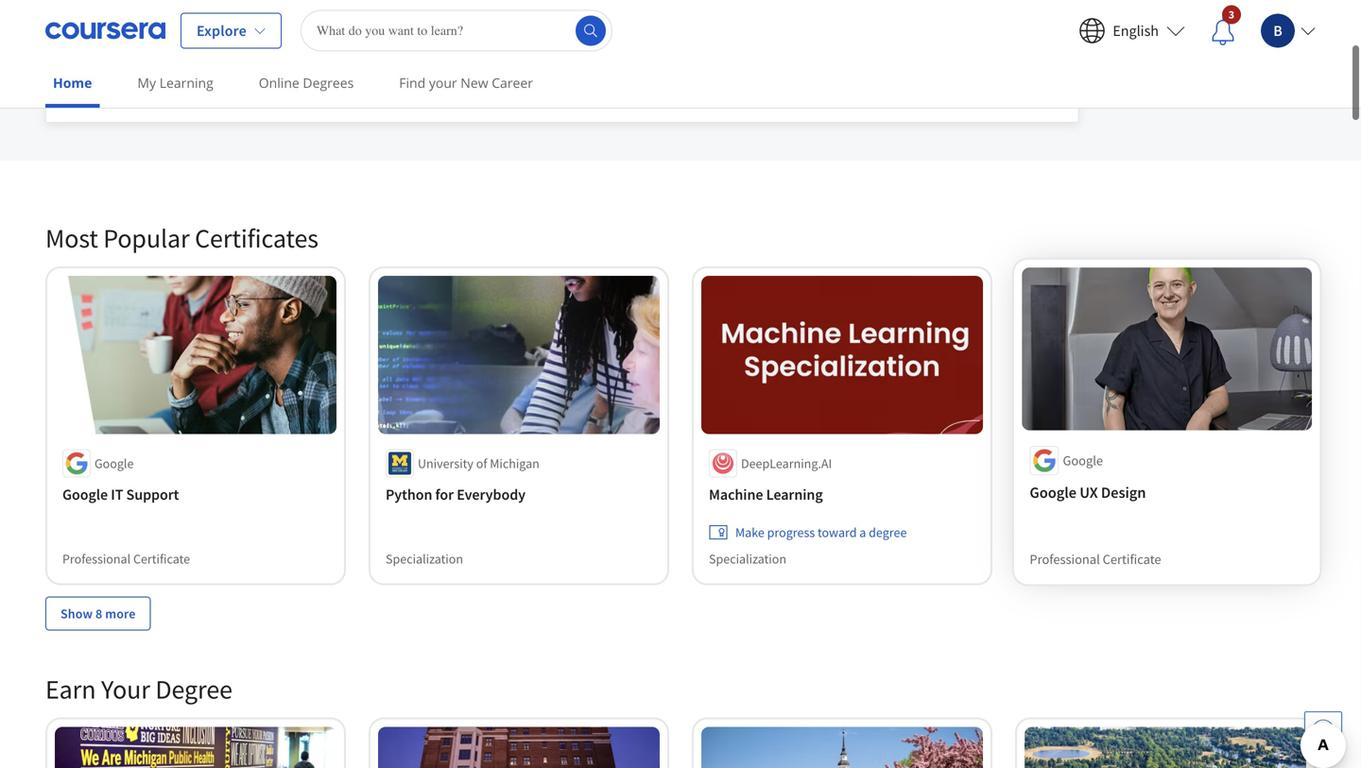 Task type: vqa. For each thing, say whether or not it's contained in the screenshot.


Task type: describe. For each thing, give the bounding box(es) containing it.
certificate for google ux design
[[1103, 551, 1161, 568]]

popular
[[103, 222, 190, 255]]

show 8 more
[[60, 606, 136, 623]]

my learning link
[[130, 61, 221, 104]]

completed link
[[1125, 11, 1300, 46]]

earn
[[45, 673, 96, 706]]

show 8 more button
[[45, 597, 151, 631]]

sharpened visions: a poetry workshop link
[[201, 17, 696, 59]]

of
[[476, 455, 487, 472]]

professional certificate for ux
[[1030, 551, 1161, 568]]

poetry
[[442, 17, 517, 51]]

home
[[53, 74, 92, 92]]

python for everybody link
[[386, 486, 652, 504]]

b
[[1274, 21, 1283, 40]]

ux
[[1080, 483, 1098, 503]]

google up google ux design
[[1063, 452, 1103, 470]]

university
[[418, 455, 474, 472]]

it
[[111, 486, 123, 504]]

google it support link
[[62, 486, 329, 504]]

coursera image
[[45, 16, 165, 46]]

professional for it
[[62, 551, 131, 568]]

find your new career link
[[392, 61, 541, 104]]

english
[[1113, 21, 1159, 40]]

a
[[860, 524, 866, 541]]

certificate for google it support
[[133, 551, 190, 568]]

new
[[461, 74, 488, 92]]

support
[[126, 486, 179, 504]]

machine
[[709, 486, 763, 504]]

sharpened
[[201, 17, 325, 51]]

find your new career
[[399, 74, 533, 92]]

toward
[[818, 524, 857, 541]]

3
[[1229, 7, 1235, 22]]

machine learning link
[[709, 486, 976, 504]]

2 specialization from the left
[[709, 551, 786, 568]]

python
[[386, 486, 432, 504]]

python for everybody
[[386, 486, 526, 504]]

visions:
[[330, 17, 417, 51]]

workshop
[[522, 17, 636, 51]]

google left it
[[62, 486, 108, 504]]

8
[[95, 606, 102, 623]]

progress
[[767, 524, 815, 541]]

help center image
[[1312, 719, 1335, 742]]

degree
[[155, 673, 233, 706]]

online degrees
[[259, 74, 354, 92]]

explore
[[197, 21, 247, 40]]

google up it
[[95, 455, 134, 472]]

explore button
[[181, 13, 282, 49]]

everybody
[[457, 486, 526, 504]]

a
[[422, 17, 437, 51]]

google ux design
[[1030, 483, 1146, 503]]

online degrees link
[[251, 61, 361, 104]]

overall progress
[[201, 82, 291, 99]]

earn your degree collection element
[[34, 642, 1327, 769]]

learning for machine learning
[[766, 486, 823, 504]]

progress
[[243, 82, 291, 99]]

more
[[105, 606, 136, 623]]



Task type: locate. For each thing, give the bounding box(es) containing it.
certificate down design
[[1103, 551, 1161, 568]]

your
[[101, 673, 150, 706]]

1 horizontal spatial certificate
[[1103, 551, 1161, 568]]

1 certificate from the left
[[1103, 551, 1161, 568]]

1 horizontal spatial learning
[[766, 486, 823, 504]]

None search field
[[300, 10, 612, 52]]

google ux design link
[[1030, 483, 1304, 503]]

online
[[259, 74, 299, 92]]

certificate
[[1103, 551, 1161, 568], [133, 551, 190, 568]]

1 specialization from the left
[[386, 551, 463, 568]]

1 horizontal spatial specialization
[[709, 551, 786, 568]]

What do you want to learn? text field
[[300, 10, 612, 52]]

professional certificate up the "more"
[[62, 551, 190, 568]]

google it support
[[62, 486, 179, 504]]

0 horizontal spatial professional
[[62, 551, 131, 568]]

google
[[1063, 452, 1103, 470], [95, 455, 134, 472], [1030, 483, 1077, 503], [62, 486, 108, 504]]

professional certificate
[[1030, 551, 1161, 568], [62, 551, 190, 568]]

learning down deeplearning.ai
[[766, 486, 823, 504]]

professional up show 8 more button
[[62, 551, 131, 568]]

google left ux
[[1030, 483, 1077, 503]]

1 horizontal spatial professional
[[1030, 551, 1100, 568]]

professional
[[1030, 551, 1100, 568], [62, 551, 131, 568]]

completed
[[1133, 20, 1201, 38]]

1 professional certificate from the left
[[1030, 551, 1161, 568]]

0 horizontal spatial professional certificate
[[62, 551, 190, 568]]

most popular certificates
[[45, 222, 318, 255]]

my learning
[[137, 74, 213, 92]]

machine learning
[[709, 486, 823, 504]]

overall
[[201, 82, 241, 99]]

sharpened visions: a poetry workshop
[[201, 17, 636, 51]]

degrees
[[303, 74, 354, 92]]

0 horizontal spatial certificate
[[133, 551, 190, 568]]

professional certificate down ux
[[1030, 551, 1161, 568]]

most popular certificates collection element
[[34, 191, 1327, 661]]

sharpened visions: a poetry workshop image
[[69, 0, 179, 100]]

english button
[[1068, 6, 1197, 55]]

specialization down python
[[386, 551, 463, 568]]

find
[[399, 74, 426, 92]]

career
[[492, 74, 533, 92]]

professional down google ux design
[[1030, 551, 1100, 568]]

0 horizontal spatial specialization
[[386, 551, 463, 568]]

make progress toward a degree
[[735, 524, 907, 541]]

learning right my on the left top of the page
[[159, 74, 213, 92]]

earn your degree
[[45, 673, 233, 706]]

2 professional certificate from the left
[[62, 551, 190, 568]]

b button
[[1250, 2, 1316, 59]]

professional certificate for it
[[62, 551, 190, 568]]

1 vertical spatial learning
[[766, 486, 823, 504]]

certificates
[[195, 222, 318, 255]]

1 horizontal spatial professional certificate
[[1030, 551, 1161, 568]]

learning
[[159, 74, 213, 92], [766, 486, 823, 504]]

michigan
[[490, 455, 540, 472]]

deeplearning.ai
[[741, 455, 832, 472]]

2 professional from the left
[[62, 551, 131, 568]]

make
[[735, 524, 765, 541]]

specialization down make
[[709, 551, 786, 568]]

university of michigan
[[418, 455, 540, 472]]

my
[[137, 74, 156, 92]]

0 vertical spatial learning
[[159, 74, 213, 92]]

home link
[[45, 61, 100, 108]]

design
[[1101, 483, 1146, 503]]

0 horizontal spatial learning
[[159, 74, 213, 92]]

3 button
[[1197, 4, 1250, 57]]

learning inside most popular certificates collection element
[[766, 486, 823, 504]]

show
[[60, 606, 93, 623]]

1 professional from the left
[[1030, 551, 1100, 568]]

learning for my learning
[[159, 74, 213, 92]]

most
[[45, 222, 98, 255]]

your
[[429, 74, 457, 92]]

for
[[435, 486, 454, 504]]

certificate down support
[[133, 551, 190, 568]]

2 certificate from the left
[[133, 551, 190, 568]]

degree
[[869, 524, 907, 541]]

specialization
[[386, 551, 463, 568], [709, 551, 786, 568]]

professional for ux
[[1030, 551, 1100, 568]]



